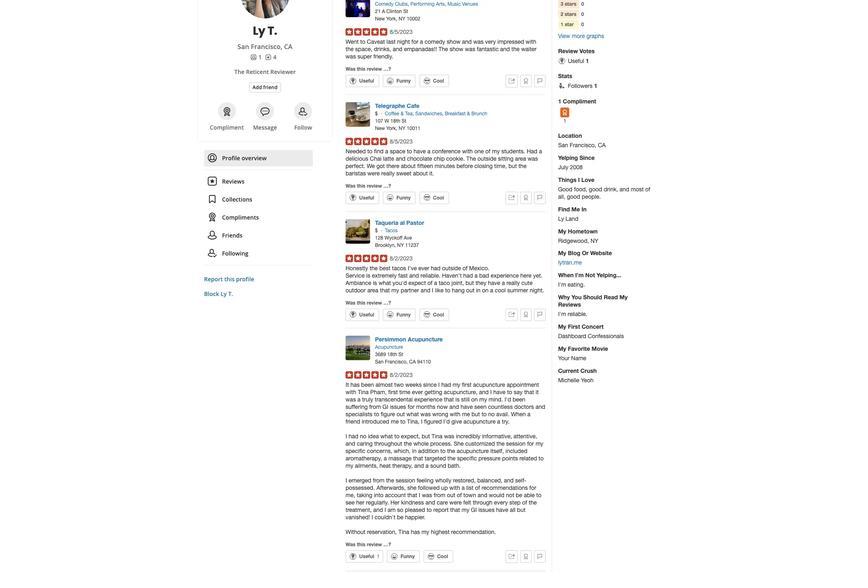 Task type: describe. For each thing, give the bounding box(es) containing it.
friend inside button
[[263, 84, 278, 91]]

cool link for telegraphe cafe
[[420, 192, 449, 204]]

1 horizontal spatial been
[[513, 397, 526, 403]]

, left music
[[445, 1, 447, 7]]

reliable. inside the honestly the best tacos i've ever had outside of mexico. service is extremely fast and reliable. haven't had a bad experience here yet. ambiance is what you'd expect of a taco joint, but they have a really cute outdoor area that my partner and i like to hang out in on a cool summer night.
[[421, 272, 441, 279]]

, left performing
[[408, 1, 409, 7]]

more
[[572, 33, 585, 39]]

funny up telegraphe cafe
[[397, 78, 411, 84]]

1 horizontal spatial specific
[[458, 456, 477, 462]]

name
[[572, 356, 587, 362]]

dashboard
[[559, 333, 587, 340]]

8/2/2023 for persimmon acupuncture
[[390, 372, 413, 379]]

website
[[591, 250, 613, 257]]

find me in ly land
[[559, 206, 587, 222]]

itself,
[[491, 448, 504, 455]]

gi inside i emerged from the session feeling wholly restored, balanced, and self- possessed. afterwards, she followed up with a list of recommendations for me, taking into account that i was from out of town and would not be able to see her regularly. her kindness and care were felt through every step of the treatment, and i am so pleased to report that my gi issues have all but vanished! i couldn't be happier.
[[471, 507, 477, 514]]

she
[[408, 485, 417, 492]]

weeks
[[406, 382, 422, 389]]

haven't
[[442, 272, 462, 279]]

was down months
[[421, 412, 431, 418]]

1 was this review …? from the top
[[346, 66, 391, 72]]

for inside i emerged from the session feeling wholly restored, balanced, and self- possessed. afterwards, she followed up with a list of recommendations for me, taking into account that i was from out of town and would not be able to see her regularly. her kindness and care were felt through every step of the treatment, and i am so pleased to report that my gi issues have all but vanished! i couldn't be happier.
[[530, 485, 537, 492]]

my for my hometown
[[559, 228, 567, 235]]

months
[[417, 404, 436, 411]]

16 friends v2 image
[[251, 54, 257, 61]]

that up kindness
[[408, 493, 418, 499]]

$ for taqueria
[[375, 228, 379, 234]]

service
[[346, 272, 365, 279]]

no inside i had no idea what to expect, but tina was incredibly informative, attentive, and caring throughout the whole process. she customized the session for my specific concerns, which, in addition to the acupuncture itself, included aromatherapy, a massage that targeted the specific pressure points related to my ailments, heat therapy, and a sound bath.
[[360, 434, 367, 440]]

of right expect
[[428, 280, 433, 286]]

1 inside useful 1
[[377, 554, 380, 560]]

0 vertical spatial about
[[401, 163, 416, 169]]

like
[[435, 287, 444, 294]]

minutes
[[435, 163, 455, 169]]

people.
[[582, 193, 602, 200]]

1 vertical spatial useful 1
[[360, 554, 380, 560]]

reviews link
[[204, 174, 313, 190]]

my down attentive,
[[536, 441, 544, 448]]

0 vertical spatial i'd
[[505, 397, 512, 403]]

al
[[400, 219, 405, 226]]

to left say
[[508, 390, 513, 396]]

1 vertical spatial compliment
[[210, 124, 244, 131]]

had inside "it has been almost two weeks since i had my first acupuncture appointment with tina pham, first time ever getting acupuncture, and i have to say that it was a truly transcendental experience that is still on my mind. i'd been suffering from gi issues for months now and have seen countless doctors and specialists to figure out what was wrong with me but to no avail. when a friend introduced me to tina, i figured i'd give acupuncture a try."
[[442, 382, 451, 389]]

funny for telegraphe cafe
[[397, 195, 411, 201]]

18th inside persimmon acupuncture acupuncture 3689 18th st san francisco, ca 94110
[[388, 352, 397, 358]]

had up taco
[[431, 265, 441, 272]]

votes
[[580, 47, 595, 54]]

a down mexico.
[[475, 272, 478, 279]]

and up feeling
[[415, 463, 424, 470]]

1 inside friends 'element'
[[259, 53, 262, 61]]

i right tina,
[[421, 419, 423, 426]]

useful down the 'without'
[[360, 554, 375, 560]]

you'd
[[393, 280, 407, 286]]

area inside the honestly the best tacos i've ever had outside of mexico. service is extremely fast and reliable. haven't had a bad experience here yet. ambiance is what you'd expect of a taco joint, but they have a really cute outdoor area that my partner and i like to hang out in on a cool summer night.
[[368, 287, 379, 294]]

is inside "it has been almost two weeks since i had my first acupuncture appointment with tina pham, first time ever getting acupuncture, and i have to say that it was a truly transcendental experience that is still on my mind. i'd been suffering from gi issues for months now and have seen countless doctors and specialists to figure out what was wrong with me but to no avail. when a friend introduced me to tina, i figured i'd give acupuncture a try."
[[456, 397, 460, 403]]

my up the seen
[[480, 397, 488, 403]]

report this profile link
[[204, 276, 254, 283]]

a
[[382, 9, 385, 14]]

a inside went to caveat last night for a comedy show and was very impressed with the space, drinks, and empanadas!! the show was fantastic and the waiter was super friendly.
[[420, 38, 423, 45]]

step
[[510, 500, 521, 507]]

…? for persimmon acupuncture
[[384, 542, 391, 548]]

kindness
[[402, 500, 424, 507]]

highest
[[431, 529, 450, 536]]

i left emerged
[[346, 478, 347, 484]]

cool link up cafe
[[420, 75, 449, 87]]

acupuncture link
[[375, 345, 403, 351]]

0 horizontal spatial i'd
[[444, 419, 450, 426]]

acupuncture inside i had no idea what to expect, but tina was incredibly informative, attentive, and caring throughout the whole process. she customized the session for my specific concerns, which, in addition to the acupuncture itself, included aromatherapy, a massage that targeted the specific pressure points related to my ailments, heat therapy, and a sound bath.
[[457, 448, 489, 455]]

a right had
[[540, 148, 543, 155]]

1 horizontal spatial has
[[411, 529, 420, 536]]

fantastic
[[477, 46, 499, 52]]

1 right followers
[[595, 82, 598, 89]]

favorite
[[568, 346, 591, 353]]

of left town
[[457, 493, 462, 499]]

but inside the honestly the best tacos i've ever had outside of mexico. service is extremely fast and reliable. haven't had a bad experience here yet. ambiance is what you'd expect of a taco joint, but they have a really cute outdoor area that my partner and i like to hang out in on a cool summer night.
[[466, 280, 474, 286]]

tacos
[[392, 265, 407, 272]]

my down aromatherapy,
[[346, 463, 354, 470]]

york, inside comedy clubs , performing arts , music venues 21 a clinton st new york, ny 10002
[[387, 16, 398, 22]]

super
[[358, 53, 372, 60]]

but inside i emerged from the session feeling wholly restored, balanced, and self- possessed. afterwards, she followed up with a list of recommendations for me, taking into account that i was from out of town and would not be able to see her regularly. her kindness and care were felt through every step of the treatment, and i am so pleased to report that my gi issues have all but vanished! i couldn't be happier.
[[518, 507, 526, 514]]

0 horizontal spatial me
[[391, 419, 399, 426]]

of right list at the bottom right of page
[[476, 485, 481, 492]]

24 compliment v2 image
[[208, 212, 217, 222]]

for inside i had no idea what to expect, but tina was incredibly informative, attentive, and caring throughout the whole process. she customized the session for my specific concerns, which, in addition to the acupuncture itself, included aromatherapy, a massage that targeted the specific pressure points related to my ailments, heat therapy, and a sound bath.
[[528, 441, 535, 448]]

was left super
[[346, 53, 356, 60]]

francisco, inside location san francisco, ca
[[570, 142, 597, 148]]

york, inside the 107 w 18th st new york, ny 10011
[[387, 126, 398, 131]]

experience inside "it has been almost two weeks since i had my first acupuncture appointment with tina pham, first time ever getting acupuncture, and i have to say that it was a truly transcendental experience that is still on my mind. i'd been suffering from gi issues for months now and have seen countless doctors and specialists to figure out what was wrong with me but to no avail. when a friend introduced me to tina, i figured i'd give acupuncture a try."
[[415, 397, 443, 403]]

the down she
[[448, 448, 456, 455]]

was inside needed to find a space to have a conference with one of my students. had a delicious chai latte and chocolate chip cookie. the outside sitting area was perfect. we got there about fifteen minutes before closing time, but the baristas were really sweet about it.
[[528, 155, 539, 162]]

funny link for telegraphe cafe
[[383, 192, 416, 204]]

things
[[559, 176, 577, 183]]

needed
[[346, 148, 366, 155]]

24 review v2 image
[[208, 176, 217, 186]]

1 vertical spatial from
[[373, 478, 385, 484]]

stars for 2 stars
[[565, 11, 577, 17]]

current crush michelle yeoh
[[559, 368, 597, 384]]

and up recommendations
[[505, 478, 514, 484]]

session inside i had no idea what to expect, but tina was incredibly informative, attentive, and caring throughout the whole process. she customized the session for my specific concerns, which, in addition to the acupuncture itself, included aromatherapy, a massage that targeted the specific pressure points related to my ailments, heat therapy, and a sound bath.
[[507, 441, 526, 448]]

for inside "it has been almost two weeks since i had my first acupuncture appointment with tina pham, first time ever getting acupuncture, and i have to say that it was a truly transcendental experience that is still on my mind. i'd been suffering from gi issues for months now and have seen countless doctors and specialists to figure out what was wrong with me but to no avail. when a friend introduced me to tina, i figured i'd give acupuncture a try."
[[408, 404, 415, 411]]

that left it
[[525, 390, 535, 396]]

to down process.
[[441, 448, 446, 455]]

area inside needed to find a space to have a conference with one of my students. had a delicious chai latte and chocolate chip cookie. the outside sitting area was perfect. we got there about fifteen minutes before closing time, but the baristas were really sweet about it.
[[516, 155, 527, 162]]

and down night
[[393, 46, 403, 52]]

1 & from the left
[[401, 111, 404, 117]]

report this profile
[[204, 276, 254, 283]]

i right since
[[439, 382, 440, 389]]

the up itself,
[[497, 441, 505, 448]]

taqueria
[[375, 219, 399, 226]]

1 review from the top
[[367, 66, 382, 72]]

and down expect
[[421, 287, 431, 294]]

cafe
[[407, 102, 420, 109]]

to inside went to caveat last night for a comedy show and was very impressed with the space, drinks, and empanadas!! the show was fantastic and the waiter was super friendly.
[[361, 38, 366, 45]]

had up joint,
[[464, 272, 473, 279]]

why
[[559, 294, 571, 301]]

1 horizontal spatial good
[[590, 186, 603, 193]]

to down the seen
[[482, 412, 487, 418]]

i inside i had no idea what to expect, but tina was incredibly informative, attentive, and caring throughout the whole process. she customized the session for my specific concerns, which, in addition to the acupuncture itself, included aromatherapy, a massage that targeted the specific pressure points related to my ailments, heat therapy, and a sound bath.
[[346, 434, 347, 440]]

i inside things i love good food, good drink, and most of all, good people.
[[579, 176, 580, 183]]

my left highest
[[422, 529, 430, 536]]

land
[[566, 216, 579, 222]]

5.0 star rating image for persimmon acupuncture
[[346, 372, 388, 379]]

ly inside button
[[221, 290, 227, 298]]

on inside "it has been almost two weeks since i had my first acupuncture appointment with tina pham, first time ever getting acupuncture, and i have to say that it was a truly transcendental experience that is still on my mind. i'd been suffering from gi issues for months now and have seen countless doctors and specialists to figure out what was wrong with me but to no avail. when a friend introduced me to tina, i figured i'd give acupuncture a try."
[[472, 397, 478, 403]]

and inside things i love good food, good drink, and most of all, good people.
[[620, 186, 630, 193]]

caveat image
[[346, 0, 371, 17]]

performing arts link
[[411, 1, 445, 7]]

0 horizontal spatial be
[[397, 515, 404, 521]]

massage
[[389, 456, 412, 462]]

out inside i emerged from the session feeling wholly restored, balanced, and self- possessed. afterwards, she followed up with a list of recommendations for me, taking into account that i was from out of town and would not be able to see her regularly. her kindness and care were felt through every step of the treatment, and i am so pleased to report that my gi issues have all but vanished! i couldn't be happier.
[[447, 493, 456, 499]]

1 horizontal spatial me
[[463, 412, 470, 418]]

issues inside "it has been almost two weeks since i had my first acupuncture appointment with tina pham, first time ever getting acupuncture, and i have to say that it was a truly transcendental experience that is still on my mind. i'd been suffering from gi issues for months now and have seen countless doctors and specialists to figure out what was wrong with me but to no avail. when a friend introduced me to tina, i figured i'd give acupuncture a try."
[[390, 404, 406, 411]]

taqueria al pastor image
[[346, 219, 371, 244]]

this for taqueria al pastor
[[357, 300, 366, 306]]

my favorite movie your name
[[559, 346, 609, 362]]

comedy clubs link
[[375, 1, 408, 7]]

from inside "it has been almost two weeks since i had my first acupuncture appointment with tina pham, first time ever getting acupuncture, and i have to say that it was a truly transcendental experience that is still on my mind. i'd been suffering from gi issues for months now and have seen countless doctors and specialists to figure out what was wrong with me but to no avail. when a friend introduced me to tina, i figured i'd give acupuncture a try."
[[370, 404, 381, 411]]

i left am
[[385, 507, 386, 514]]

regularly.
[[366, 500, 389, 507]]

a up like
[[435, 280, 438, 286]]

to right space
[[407, 148, 412, 155]]

self-
[[516, 478, 527, 484]]

0 horizontal spatial is
[[367, 272, 371, 279]]

0 for 1 star
[[582, 21, 585, 27]]

the down expect,
[[404, 441, 412, 448]]

cool
[[495, 287, 506, 294]]

to up introduced at bottom
[[374, 412, 380, 418]]

really inside needed to find a space to have a conference with one of my students. had a delicious chai latte and chocolate chip cookie. the outside sitting area was perfect. we got there about fifteen minutes before closing time, but the baristas were really sweet about it.
[[382, 170, 395, 177]]

into
[[374, 493, 384, 499]]

my up acupuncture,
[[453, 382, 461, 389]]

1 star
[[561, 21, 574, 27]]

have down the still
[[461, 404, 473, 411]]

0 horizontal spatial good
[[568, 193, 581, 200]]

24 following v2 image
[[208, 248, 217, 258]]

san inside "ly t. san francisco, ca"
[[238, 42, 249, 51]]

block ly t.
[[204, 290, 233, 298]]

1 useful link from the top
[[346, 75, 379, 87]]

, left breakfast
[[443, 111, 444, 117]]

should
[[584, 294, 603, 301]]

cool down went to caveat last night for a comedy show and was very impressed with the space, drinks, and empanadas!! the show was fantastic and the waiter was super friendly.
[[434, 78, 444, 84]]

2 vertical spatial tina
[[399, 529, 410, 536]]

a up cool
[[502, 280, 505, 286]]

16 review v2 image
[[265, 54, 272, 61]]

ly inside "ly t. san francisco, ca"
[[253, 23, 266, 39]]

what inside "it has been almost two weeks since i had my first acupuncture appointment with tina pham, first time ever getting acupuncture, and i have to say that it was a truly transcendental experience that is still on my mind. i'd been suffering from gi issues for months now and have seen countless doctors and specialists to figure out what was wrong with me but to no avail. when a friend introduced me to tina, i figured i'd give acupuncture a try."
[[407, 412, 419, 418]]

1 vertical spatial the
[[235, 68, 245, 76]]

1 vertical spatial acupuncture
[[375, 345, 403, 351]]

no inside "it has been almost two weeks since i had my first acupuncture appointment with tina pham, first time ever getting acupuncture, and i have to say that it was a truly transcendental experience that is still on my mind. i'd been suffering from gi issues for months now and have seen countless doctors and specialists to figure out what was wrong with me but to no avail. when a friend introduced me to tina, i figured i'd give acupuncture a try."
[[489, 412, 495, 418]]

ever inside "it has been almost two weeks since i had my first acupuncture appointment with tina pham, first time ever getting acupuncture, and i have to say that it was a truly transcendental experience that is still on my mind. i'd been suffering from gi issues for months now and have seen countless doctors and specialists to figure out what was wrong with me but to no avail. when a friend introduced me to tina, i figured i'd give acupuncture a try."
[[412, 390, 423, 396]]

view more graphs link
[[559, 33, 605, 39]]

time,
[[495, 163, 507, 169]]

5.0 star rating image for telegraphe cafe
[[346, 138, 388, 145]]

san inside persimmon acupuncture acupuncture 3689 18th st san francisco, ca 94110
[[375, 360, 384, 365]]

st inside persimmon acupuncture acupuncture 3689 18th st san francisco, ca 94110
[[399, 352, 404, 358]]

and down it
[[536, 404, 546, 411]]

and left very
[[463, 38, 472, 45]]

included
[[506, 448, 528, 455]]

acupuncture,
[[444, 390, 478, 396]]

the up bath.
[[448, 456, 456, 462]]

that right report
[[451, 507, 461, 514]]

friends element
[[251, 53, 262, 61]]

useful down review votes
[[569, 58, 585, 64]]

i up mind.
[[491, 390, 492, 396]]

follow image
[[299, 107, 308, 117]]

out inside the honestly the best tacos i've ever had outside of mexico. service is extremely fast and reliable. haven't had a bad experience here yet. ambiance is what you'd expect of a taco joint, but they have a really cute outdoor area that my partner and i like to hang out in on a cool summer night.
[[467, 287, 475, 294]]

1 vertical spatial show
[[450, 46, 464, 52]]

to left report
[[427, 507, 432, 514]]

me
[[572, 206, 581, 213]]

and up mind.
[[480, 390, 489, 396]]

were inside needed to find a space to have a conference with one of my students. had a delicious chai latte and chocolate chip cookie. the outside sitting area was perfect. we got there about fifteen minutes before closing time, but the baristas were really sweet about it.
[[368, 170, 380, 177]]

my inside why you should read my reviews i'm reliable.
[[620, 294, 628, 301]]

outdoor
[[346, 287, 366, 294]]

venues
[[463, 1, 478, 7]]

was for persimmon acupuncture
[[346, 542, 356, 548]]

0 vertical spatial acupuncture
[[474, 382, 506, 389]]

was left the fantastic
[[465, 46, 476, 52]]

ny inside 128 wyckoff ave brooklyn, ny 11237
[[398, 243, 404, 248]]

specialists
[[346, 412, 373, 418]]

telegraphe cafe
[[375, 102, 420, 109]]

funny for taqueria al pastor
[[397, 312, 411, 318]]

therapy,
[[393, 463, 413, 470]]

friends link
[[204, 228, 313, 244]]

ny inside my hometown ridgewood, ny
[[591, 238, 599, 244]]

countless
[[489, 404, 513, 411]]

and down regularly.
[[374, 507, 383, 514]]

cool for persimmon acupuncture
[[438, 554, 449, 560]]

closing
[[475, 163, 493, 169]]

to left the find at the left top of the page
[[368, 148, 373, 155]]

her
[[357, 500, 365, 507]]

but inside "it has been almost two weeks since i had my first acupuncture appointment with tina pham, first time ever getting acupuncture, and i have to say that it was a truly transcendental experience that is still on my mind. i'd been suffering from gi issues for months now and have seen countless doctors and specialists to figure out what was wrong with me but to no avail. when a friend introduced me to tina, i figured i'd give acupuncture a try."
[[472, 412, 480, 418]]

without
[[346, 529, 366, 536]]

got
[[377, 163, 385, 169]]

a left cool
[[491, 287, 494, 294]]

my for my blog or website
[[559, 250, 567, 257]]

find
[[559, 206, 571, 213]]

1 left 'star'
[[561, 21, 564, 27]]

in inside i had no idea what to expect, but tina was incredibly informative, attentive, and caring throughout the whole process. she customized the session for my specific concerns, which, in addition to the acupuncture itself, included aromatherapy, a massage that targeted the specific pressure points related to my ailments, heat therapy, and a sound bath.
[[413, 448, 417, 455]]

transcendental
[[375, 397, 413, 403]]

the down able
[[529, 500, 537, 507]]

1 horizontal spatial acupuncture
[[408, 336, 443, 343]]

a up the chocolate at the top
[[428, 148, 431, 155]]

and down i've
[[410, 272, 419, 279]]

t. inside "ly t. san francisco, ca"
[[268, 23, 277, 39]]

sweet
[[397, 170, 412, 177]]

funny link for persimmon acupuncture
[[387, 551, 420, 563]]

recommendation.
[[452, 529, 497, 536]]

…? for telegraphe cafe
[[384, 183, 391, 189]]

10011
[[407, 126, 421, 131]]

but inside needed to find a space to have a conference with one of my students. had a delicious chai latte and chocolate chip cookie. the outside sitting area was perfect. we got there about fifteen minutes before closing time, but the baristas were really sweet about it.
[[509, 163, 517, 169]]

1 vertical spatial acupuncture
[[464, 419, 496, 426]]

persimmon acupuncture image
[[346, 336, 371, 361]]

i'm inside when i'm not yelping... i'm eating.
[[559, 282, 567, 288]]

0 vertical spatial compliment
[[564, 98, 597, 105]]

this down super
[[357, 66, 366, 72]]

ly inside find me in ly land
[[559, 216, 565, 222]]

ever inside the honestly the best tacos i've ever had outside of mexico. service is extremely fast and reliable. haven't had a bad experience here yet. ambiance is what you'd expect of a taco joint, but they have a really cute outdoor area that my partner and i like to hang out in on a cool summer night.
[[419, 265, 430, 272]]

1 …? from the top
[[384, 66, 391, 72]]

1 vertical spatial about
[[413, 170, 428, 177]]

waiter
[[522, 46, 537, 52]]

yelping
[[559, 154, 579, 161]]

and left care
[[426, 500, 436, 507]]

useful link for taqueria al pastor
[[346, 309, 379, 321]]

of left mexico.
[[463, 265, 468, 272]]

ca inside location san francisco, ca
[[599, 142, 606, 148]]

funny for persimmon acupuncture
[[401, 554, 415, 560]]

a up latte on the left of the page
[[386, 148, 389, 155]]

profile overview menu item
[[204, 150, 313, 170]]

sound
[[431, 463, 447, 470]]

on inside the honestly the best tacos i've ever had outside of mexico. service is extremely fast and reliable. haven't had a bad experience here yet. ambiance is what you'd expect of a taco joint, but they have a really cute outdoor area that my partner and i like to hang out in on a cool summer night.
[[483, 287, 489, 294]]

really inside the honestly the best tacos i've ever had outside of mexico. service is extremely fast and reliable. haven't had a bad experience here yet. ambiance is what you'd expect of a taco joint, but they have a really cute outdoor area that my partner and i like to hang out in on a cool summer night.
[[507, 280, 520, 286]]

town
[[464, 493, 477, 499]]

and up through
[[478, 493, 488, 499]]

honestly
[[346, 265, 368, 272]]

1 down votes
[[586, 57, 590, 64]]

tina inside i had no idea what to expect, but tina was incredibly informative, attentive, and caring throughout the whole process. she customized the session for my specific concerns, which, in addition to the acupuncture itself, included aromatherapy, a massage that targeted the specific pressure points related to my ailments, heat therapy, and a sound bath.
[[432, 434, 443, 440]]

when inside "it has been almost two weeks since i had my first acupuncture appointment with tina pham, first time ever getting acupuncture, and i have to say that it was a truly transcendental experience that is still on my mind. i'd been suffering from gi issues for months now and have seen countless doctors and specialists to figure out what was wrong with me but to no avail. when a friend introduced me to tina, i figured i'd give acupuncture a try."
[[512, 412, 526, 418]]

last
[[387, 38, 396, 45]]

joint,
[[452, 280, 464, 286]]

outside inside the honestly the best tacos i've ever had outside of mexico. service is extremely fast and reliable. haven't had a bad experience here yet. ambiance is what you'd expect of a taco joint, but they have a really cute outdoor area that my partner and i like to hang out in on a cool summer night.
[[443, 265, 461, 272]]

that up now
[[444, 397, 454, 403]]

8/5/2023 for space
[[390, 138, 413, 145]]

clinton
[[387, 9, 402, 14]]

8/2/2023 for taqueria al pastor
[[390, 255, 413, 262]]

following menu item
[[204, 246, 313, 266]]

not
[[506, 493, 515, 499]]

a down doctors
[[528, 412, 531, 418]]

to right able
[[537, 493, 542, 499]]

24 collections v2 image
[[208, 194, 217, 204]]

menu containing profile overview
[[204, 150, 313, 266]]

the down went on the top of page
[[346, 46, 354, 52]]

comedy
[[375, 1, 394, 7]]

to inside the honestly the best tacos i've ever had outside of mexico. service is extremely fast and reliable. haven't had a bad experience here yet. ambiance is what you'd expect of a taco joint, but they have a really cute outdoor area that my partner and i like to hang out in on a cool summer night.
[[446, 287, 451, 294]]

with up give
[[450, 412, 461, 418]]

what inside i had no idea what to expect, but tina was incredibly informative, attentive, and caring throughout the whole process. she customized the session for my specific concerns, which, in addition to the acupuncture itself, included aromatherapy, a massage that targeted the specific pressure points related to my ailments, heat therapy, and a sound bath.
[[381, 434, 393, 440]]

a inside i emerged from the session feeling wholly restored, balanced, and self- possessed. afterwards, she followed up with a list of recommendations for me, taking into account that i was from out of town and would not be able to see her regularly. her kindness and care were felt through every step of the treatment, and i am so pleased to report that my gi issues have all but vanished! i couldn't be happier.
[[462, 485, 465, 492]]

pastor
[[407, 219, 425, 226]]

0 vertical spatial first
[[462, 382, 472, 389]]

compliments link
[[204, 210, 313, 226]]

was up suffering at the bottom left of page
[[346, 397, 356, 403]]

me,
[[346, 493, 356, 499]]

cool for telegraphe cafe
[[434, 195, 444, 201]]

and left caring
[[346, 441, 356, 448]]

when inside when i'm not yelping... i'm eating.
[[559, 272, 574, 279]]

5.0 star rating image for taqueria al pastor
[[346, 255, 388, 262]]

have up mind.
[[494, 390, 506, 396]]

afterwards,
[[377, 485, 406, 492]]

cool link for persimmon acupuncture
[[424, 551, 453, 563]]

truly
[[363, 397, 374, 403]]

st inside comedy clubs , performing arts , music venues 21 a clinton st new york, ny 10002
[[404, 9, 408, 14]]

wyckoff
[[385, 235, 403, 241]]

a down targeted
[[426, 463, 429, 470]]

ailments,
[[355, 463, 378, 470]]

8/5/2023 for night
[[390, 29, 413, 35]]

24 profile v2 image
[[208, 153, 217, 163]]

0 vertical spatial specific
[[346, 448, 366, 455]]

cool link for taqueria al pastor
[[420, 309, 449, 321]]

pleased
[[405, 507, 425, 514]]

followers
[[569, 83, 593, 89]]

eating.
[[568, 282, 586, 288]]



Task type: locate. For each thing, give the bounding box(es) containing it.
francisco, up since
[[570, 142, 597, 148]]

reviews element
[[265, 53, 277, 61]]

…? for taqueria al pastor
[[384, 300, 391, 306]]

the inside went to caveat last night for a comedy show and was very impressed with the space, drinks, and empanadas!! the show was fantastic and the waiter was super friendly.
[[439, 46, 449, 52]]

1 vertical spatial specific
[[458, 456, 477, 462]]

0 horizontal spatial issues
[[390, 404, 406, 411]]

0 vertical spatial has
[[351, 382, 360, 389]]

1 vertical spatial me
[[391, 419, 399, 426]]

lytran.me
[[559, 260, 582, 266]]

0 vertical spatial useful 1
[[569, 57, 590, 64]]

not
[[586, 272, 596, 279]]

1 vertical spatial no
[[360, 434, 367, 440]]

st
[[404, 9, 408, 14], [402, 118, 407, 124], [399, 352, 404, 358]]

the down impressed
[[512, 46, 520, 52]]

0 vertical spatial outside
[[478, 155, 497, 162]]

2 horizontal spatial is
[[456, 397, 460, 403]]

2 york, from the top
[[387, 126, 398, 131]]

2 review from the top
[[367, 183, 382, 189]]

specific up bath.
[[458, 456, 477, 462]]

what down the extremely at the left top of page
[[379, 280, 391, 286]]

my inside my first concert dashboard confessionals
[[559, 324, 567, 331]]

york, down w
[[387, 126, 398, 131]]

with inside i emerged from the session feeling wholly restored, balanced, and self- possessed. afterwards, she followed up with a list of recommendations for me, taking into account that i was from out of town and would not be able to see her regularly. her kindness and care were felt through every step of the treatment, and i am so pleased to report that my gi issues have all but vanished! i couldn't be happier.
[[450, 485, 460, 492]]

figured
[[425, 419, 442, 426]]

0 horizontal spatial acupuncture
[[375, 345, 403, 351]]

3 was from the top
[[346, 300, 356, 306]]

3 was this review …? from the top
[[346, 300, 391, 306]]

18th inside the 107 w 18th st new york, ny 10011
[[391, 118, 401, 124]]

0 horizontal spatial no
[[360, 434, 367, 440]]

…?
[[384, 66, 391, 72], [384, 183, 391, 189], [384, 300, 391, 306], [384, 542, 391, 548]]

and down impressed
[[501, 46, 510, 52]]

0 vertical spatial i'm
[[559, 282, 567, 288]]

ly up friends 'element'
[[253, 23, 266, 39]]

1 horizontal spatial useful 1
[[569, 57, 590, 64]]

0 vertical spatial what
[[379, 280, 391, 286]]

first up acupuncture,
[[462, 382, 472, 389]]

the
[[346, 46, 354, 52], [512, 46, 520, 52], [519, 163, 527, 169], [370, 265, 378, 272], [404, 441, 412, 448], [497, 441, 505, 448], [448, 448, 456, 455], [448, 456, 456, 462], [386, 478, 395, 484], [529, 500, 537, 507]]

t. inside button
[[228, 290, 233, 298]]

1 horizontal spatial ly
[[253, 23, 266, 39]]

but
[[509, 163, 517, 169], [466, 280, 474, 286], [472, 412, 480, 418], [422, 434, 430, 440], [518, 507, 526, 514]]

be up step
[[516, 493, 523, 499]]

4 was this review …? from the top
[[346, 542, 391, 548]]

san
[[238, 42, 249, 51], [559, 142, 569, 148], [375, 360, 384, 365]]

1 vertical spatial on
[[472, 397, 478, 403]]

4 5.0 star rating image from the top
[[346, 372, 388, 379]]

a up suffering at the bottom left of page
[[358, 397, 361, 403]]

area down students.
[[516, 155, 527, 162]]

1 vertical spatial be
[[397, 515, 404, 521]]

for up able
[[530, 485, 537, 492]]

new inside comedy clubs , performing arts , music venues 21 a clinton st new york, ny 10002
[[375, 16, 385, 22]]

funny link
[[383, 75, 416, 87], [383, 192, 416, 204], [383, 309, 416, 321], [387, 551, 420, 563]]

0 vertical spatial 8/2/2023
[[390, 255, 413, 262]]

and
[[463, 38, 472, 45], [393, 46, 403, 52], [501, 46, 510, 52], [396, 155, 406, 162], [620, 186, 630, 193], [410, 272, 419, 279], [421, 287, 431, 294], [480, 390, 489, 396], [450, 404, 459, 411], [536, 404, 546, 411], [346, 441, 356, 448], [415, 463, 424, 470], [505, 478, 514, 484], [478, 493, 488, 499], [426, 500, 436, 507], [374, 507, 383, 514]]

have inside i emerged from the session feeling wholly restored, balanced, and self- possessed. afterwards, she followed up with a list of recommendations for me, taking into account that i was from out of town and would not be able to see her regularly. her kindness and care were felt through every step of the treatment, and i am so pleased to report that my gi issues have all but vanished! i couldn't be happier.
[[497, 507, 509, 514]]

the inside needed to find a space to have a conference with one of my students. had a delicious chai latte and chocolate chip cookie. the outside sitting area was perfect. we got there about fifteen minutes before closing time, but the baristas were really sweet about it.
[[519, 163, 527, 169]]

1 horizontal spatial ca
[[410, 360, 416, 365]]

1 horizontal spatial the
[[439, 46, 449, 52]]

what up throughout
[[381, 434, 393, 440]]

was inside i had no idea what to expect, but tina was incredibly informative, attentive, and caring throughout the whole process. she customized the session for my specific concerns, which, in addition to the acupuncture itself, included aromatherapy, a massage that targeted the specific pressure points related to my ailments, heat therapy, and a sound bath.
[[444, 434, 455, 440]]

was for telegraphe cafe
[[346, 183, 356, 189]]

ever right i've
[[419, 265, 430, 272]]

wrong
[[433, 412, 449, 418]]

2 stars from the top
[[565, 11, 577, 17]]

no left avail.
[[489, 412, 495, 418]]

almost
[[376, 382, 393, 389]]

with down it
[[346, 390, 357, 396]]

0 vertical spatial show
[[447, 38, 461, 45]]

1 vertical spatial friend
[[346, 419, 361, 426]]

0 vertical spatial when
[[559, 272, 574, 279]]

a up heat
[[384, 456, 387, 462]]

clubs
[[395, 1, 408, 7]]

was inside i emerged from the session feeling wholly restored, balanced, and self- possessed. afterwards, she followed up with a list of recommendations for me, taking into account that i was from out of town and would not be able to see her regularly. her kindness and care were felt through every step of the treatment, and i am so pleased to report that my gi issues have all but vanished! i couldn't be happier.
[[422, 493, 433, 499]]

profile overview link
[[204, 150, 313, 167]]

1 horizontal spatial no
[[489, 412, 495, 418]]

has right it
[[351, 382, 360, 389]]

0 right 3 stars
[[582, 1, 585, 7]]

to right related
[[539, 456, 544, 462]]

was this review …? for taqueria al pastor
[[346, 300, 391, 306]]

add
[[253, 84, 262, 91]]

useful
[[569, 58, 585, 64], [360, 78, 375, 84], [360, 195, 375, 201], [360, 312, 375, 318], [360, 554, 375, 560]]

3 5.0 star rating image from the top
[[346, 255, 388, 262]]

in inside the honestly the best tacos i've ever had outside of mexico. service is extremely fast and reliable. haven't had a bad experience here yet. ambiance is what you'd expect of a taco joint, but they have a really cute outdoor area that my partner and i like to hang out in on a cool summer night.
[[477, 287, 481, 294]]

1 vertical spatial t.
[[228, 290, 233, 298]]

0 vertical spatial experience
[[491, 272, 519, 279]]

telegraphe
[[375, 102, 406, 109]]

$ for telegraphe
[[375, 111, 379, 117]]

2 vertical spatial san
[[375, 360, 384, 365]]

michelle
[[559, 378, 580, 384]]

would
[[489, 493, 505, 499]]

1 was from the top
[[346, 66, 356, 72]]

figure
[[381, 412, 395, 418]]

1 vertical spatial new
[[375, 126, 385, 131]]

coffee & tea , sandwiches , breakfast & brunch
[[385, 111, 488, 117]]

3 …? from the top
[[384, 300, 391, 306]]

specific up aromatherapy,
[[346, 448, 366, 455]]

review for taqueria al pastor
[[367, 300, 382, 306]]

a left "try."
[[498, 419, 501, 426]]

with inside went to caveat last night for a comedy show and was very impressed with the space, drinks, and empanadas!! the show was fantastic and the waiter was super friendly.
[[526, 38, 537, 45]]

0 vertical spatial francisco,
[[251, 42, 283, 51]]

ever down the weeks
[[412, 390, 423, 396]]

experience inside the honestly the best tacos i've ever had outside of mexico. service is extremely fast and reliable. haven't had a bad experience here yet. ambiance is what you'd expect of a taco joint, but they have a really cute outdoor area that my partner and i like to hang out in on a cool summer night.
[[491, 272, 519, 279]]

2 0 from the top
[[582, 11, 585, 17]]

san inside location san francisco, ca
[[559, 142, 569, 148]]

francisco, down acupuncture link
[[385, 360, 408, 365]]

persimmon
[[375, 336, 407, 343]]

review for telegraphe cafe
[[367, 183, 382, 189]]

1 8/5/2023 from the top
[[390, 29, 413, 35]]

whole
[[414, 441, 429, 448]]

0 vertical spatial gi
[[383, 404, 389, 411]]

from up care
[[434, 493, 446, 499]]

ave
[[404, 235, 412, 241]]

with right up in the right bottom of the page
[[450, 485, 460, 492]]

0 vertical spatial no
[[489, 412, 495, 418]]

1 vertical spatial been
[[513, 397, 526, 403]]

0 vertical spatial the
[[439, 46, 449, 52]]

the inside needed to find a space to have a conference with one of my students. had a delicious chai latte and chocolate chip cookie. the outside sitting area was perfect. we got there about fifteen minutes before closing time, but the baristas were really sweet about it.
[[467, 155, 476, 162]]

1 horizontal spatial outside
[[478, 155, 497, 162]]

i inside the honestly the best tacos i've ever had outside of mexico. service is extremely fast and reliable. haven't had a bad experience here yet. ambiance is what you'd expect of a taco joint, but they have a really cute outdoor area that my partner and i like to hang out in on a cool summer night.
[[432, 287, 434, 294]]

say
[[514, 390, 523, 396]]

was up the fantastic
[[474, 38, 484, 45]]

stars right 3
[[565, 1, 577, 7]]

review for persimmon acupuncture
[[367, 542, 382, 548]]

of
[[486, 148, 491, 155], [646, 186, 651, 193], [463, 265, 468, 272], [428, 280, 433, 286], [476, 485, 481, 492], [457, 493, 462, 499], [523, 500, 528, 507]]

since
[[424, 382, 437, 389]]

recommendations
[[482, 485, 528, 492]]

1 horizontal spatial first
[[462, 382, 472, 389]]

has inside "it has been almost two weeks since i had my first acupuncture appointment with tina pham, first time ever getting acupuncture, and i have to say that it was a truly transcendental experience that is still on my mind. i'd been suffering from gi issues for months now and have seen countless doctors and specialists to figure out what was wrong with me but to no avail. when a friend introduced me to tina, i figured i'd give acupuncture a try."
[[351, 382, 360, 389]]

view more graphs
[[559, 33, 605, 39]]

0 vertical spatial in
[[477, 287, 481, 294]]

0 horizontal spatial really
[[382, 170, 395, 177]]

they
[[476, 280, 487, 286]]

with inside needed to find a space to have a conference with one of my students. had a delicious chai latte and chocolate chip cookie. the outside sitting area was perfect. we got there about fifteen minutes before closing time, but the baristas were really sweet about it.
[[463, 148, 473, 155]]

$
[[375, 111, 379, 117], [375, 228, 379, 234]]

1 horizontal spatial tina
[[399, 529, 410, 536]]

24 friends v2 image
[[208, 230, 217, 240]]

that inside the honestly the best tacos i've ever had outside of mexico. service is extremely fast and reliable. haven't had a bad experience here yet. ambiance is what you'd expect of a taco joint, but they have a really cute outdoor area that my partner and i like to hang out in on a cool summer night.
[[380, 287, 390, 294]]

coffee
[[385, 111, 400, 117]]

3 0 from the top
[[582, 21, 585, 27]]

1 stars from the top
[[565, 1, 577, 7]]

2 useful link from the top
[[346, 192, 379, 204]]

tina inside "it has been almost two weeks since i had my first acupuncture appointment with tina pham, first time ever getting acupuncture, and i have to say that it was a truly transcendental experience that is still on my mind. i'd been suffering from gi issues for months now and have seen countless doctors and specialists to figure out what was wrong with me but to no avail. when a friend introduced me to tina, i figured i'd give acupuncture a try."
[[358, 390, 369, 396]]

avail.
[[497, 412, 510, 418]]

t. up 4
[[268, 23, 277, 39]]

but down the seen
[[472, 412, 480, 418]]

1 horizontal spatial be
[[516, 493, 523, 499]]

one
[[475, 148, 484, 155]]

view
[[559, 33, 571, 39]]

this down the 'without'
[[357, 542, 366, 548]]

of inside things i love good food, good drink, and most of all, good people.
[[646, 186, 651, 193]]

my for my favorite movie
[[559, 346, 567, 353]]

crush
[[581, 368, 597, 375]]

i'm inside why you should read my reviews i'm reliable.
[[559, 311, 567, 318]]

0 horizontal spatial when
[[512, 412, 526, 418]]

bad
[[480, 272, 490, 279]]

2 vertical spatial from
[[434, 493, 446, 499]]

bath.
[[448, 463, 461, 470]]

0 horizontal spatial session
[[396, 478, 416, 484]]

ny inside the 107 w 18th st new york, ny 10011
[[399, 126, 406, 131]]

0 horizontal spatial first
[[389, 390, 398, 396]]

gi inside "it has been almost two weeks since i had my first acupuncture appointment with tina pham, first time ever getting acupuncture, and i have to say that it was a truly transcendental experience that is still on my mind. i'd been suffering from gi issues for months now and have seen countless doctors and specialists to figure out what was wrong with me but to no avail. when a friend introduced me to tina, i figured i'd give acupuncture a try."
[[383, 404, 389, 411]]

out inside "it has been almost two weeks since i had my first acupuncture appointment with tina pham, first time ever getting acupuncture, and i have to say that it was a truly transcendental experience that is still on my mind. i'd been suffering from gi issues for months now and have seen countless doctors and specialists to figure out what was wrong with me but to no avail. when a friend introduced me to tina, i figured i'd give acupuncture a try."
[[397, 412, 405, 418]]

useful link
[[346, 75, 379, 87], [346, 192, 379, 204], [346, 309, 379, 321]]

when down lytran.me link
[[559, 272, 574, 279]]

what up tina,
[[407, 412, 419, 418]]

reviewer
[[271, 68, 296, 76]]

but inside i had no idea what to expect, but tina was incredibly informative, attentive, and caring throughout the whole process. she customized the session for my specific concerns, which, in addition to the acupuncture itself, included aromatherapy, a massage that targeted the specific pressure points related to my ailments, heat therapy, and a sound bath.
[[422, 434, 430, 440]]

session inside i emerged from the session feeling wholly restored, balanced, and self- possessed. afterwards, she followed up with a list of recommendations for me, taking into account that i was from out of town and would not be able to see her regularly. her kindness and care were felt through every step of the treatment, and i am so pleased to report that my gi issues have all but vanished! i couldn't be happier.
[[396, 478, 416, 484]]

outside inside needed to find a space to have a conference with one of my students. had a delicious chai latte and chocolate chip cookie. the outside sitting area was perfect. we got there about fifteen minutes before closing time, but the baristas were really sweet about it.
[[478, 155, 497, 162]]

persimmon acupuncture acupuncture 3689 18th st san francisco, ca 94110
[[375, 336, 443, 365]]

the down students.
[[519, 163, 527, 169]]

my inside needed to find a space to have a conference with one of my students. had a delicious chai latte and chocolate chip cookie. the outside sitting area was perfect. we got there about fifteen minutes before closing time, but the baristas were really sweet about it.
[[493, 148, 500, 155]]

for inside went to caveat last night for a comedy show and was very impressed with the space, drinks, and empanadas!! the show was fantastic and the waiter was super friendly.
[[412, 38, 419, 45]]

2 i'm from the top
[[559, 311, 567, 318]]

reliable. up first
[[568, 311, 588, 318]]

the reticent reviewer
[[235, 68, 296, 76]]

1 8/2/2023 from the top
[[390, 255, 413, 262]]

0 for 2 stars
[[582, 11, 585, 17]]

2 vertical spatial ly
[[221, 290, 227, 298]]

1 vertical spatial 8/5/2023
[[390, 138, 413, 145]]

1 vertical spatial i'd
[[444, 419, 450, 426]]

2 horizontal spatial ly
[[559, 216, 565, 222]]

&
[[401, 111, 404, 117], [467, 111, 471, 117]]

reviews inside why you should read my reviews i'm reliable.
[[559, 302, 582, 308]]

0 vertical spatial new
[[375, 16, 385, 22]]

things i love good food, good drink, and most of all, good people.
[[559, 176, 651, 200]]

review
[[559, 47, 579, 54]]

i had no idea what to expect, but tina was incredibly informative, attentive, and caring throughout the whole process. she customized the session for my specific concerns, which, in addition to the acupuncture itself, included aromatherapy, a massage that targeted the specific pressure points related to my ailments, heat therapy, and a sound bath.
[[346, 434, 544, 470]]

st inside the 107 w 18th st new york, ny 10011
[[402, 118, 407, 124]]

3 useful link from the top
[[346, 309, 379, 321]]

2 $ from the top
[[375, 228, 379, 234]]

0 horizontal spatial outside
[[443, 265, 461, 272]]

issues inside i emerged from the session feeling wholly restored, balanced, and self- possessed. afterwards, she followed up with a list of recommendations for me, taking into account that i was from out of town and would not be able to see her regularly. her kindness and care were felt through every step of the treatment, and i am so pleased to report that my gi issues have all but vanished! i couldn't be happier.
[[479, 507, 495, 514]]

, down cafe
[[413, 111, 414, 117]]

have inside the honestly the best tacos i've ever had outside of mexico. service is extremely fast and reliable. haven't had a bad experience here yet. ambiance is what you'd expect of a taco joint, but they have a really cute outdoor area that my partner and i like to hang out in on a cool summer night.
[[489, 280, 501, 286]]

1 vertical spatial out
[[397, 412, 405, 418]]

when down doctors
[[512, 412, 526, 418]]

useful for needed to find a space to have a conference with one of my students. had a delicious chai latte and chocolate chip cookie. the outside sitting area was perfect. we got there about fifteen minutes before closing time, but the baristas were really sweet about it.
[[360, 195, 375, 201]]

my up ridgewood,
[[559, 228, 567, 235]]

is up ambiance on the left of the page
[[367, 272, 371, 279]]

funny down partner
[[397, 312, 411, 318]]

add friend
[[253, 84, 278, 91]]

acupuncture down the seen
[[464, 419, 496, 426]]

funny link down without reservation, tina has my highest recommendation.
[[387, 551, 420, 563]]

t. down report this profile link
[[228, 290, 233, 298]]

friend down specialists
[[346, 419, 361, 426]]

has
[[351, 382, 360, 389], [411, 529, 420, 536]]

3 review from the top
[[367, 300, 382, 306]]

0 vertical spatial stars
[[565, 1, 577, 7]]

i left couldn't
[[372, 515, 373, 521]]

am
[[388, 507, 396, 514]]

my inside my favorite movie your name
[[559, 346, 567, 353]]

1 0 from the top
[[582, 1, 585, 7]]

review down ambiance on the left of the page
[[367, 300, 382, 306]]

tina up truly
[[358, 390, 369, 396]]

is down the extremely at the left top of page
[[373, 280, 377, 286]]

persimmon acupuncture link
[[375, 336, 443, 343]]

1 up location
[[564, 118, 567, 124]]

my inside i emerged from the session feeling wholly restored, balanced, and self- possessed. afterwards, she followed up with a list of recommendations for me, taking into account that i was from out of town and would not be able to see her regularly. her kindness and care were felt through every step of the treatment, and i am so pleased to report that my gi issues have all but vanished! i couldn't be happier.
[[462, 507, 470, 514]]

0 vertical spatial really
[[382, 170, 395, 177]]

0 vertical spatial out
[[467, 287, 475, 294]]

of inside needed to find a space to have a conference with one of my students. had a delicious chai latte and chocolate chip cookie. the outside sitting area was perfect. we got there about fifteen minutes before closing time, but the baristas were really sweet about it.
[[486, 148, 491, 155]]

funny link up telegraphe cafe
[[383, 75, 416, 87]]

restored,
[[453, 478, 476, 484]]

telegraphe cafe image
[[346, 102, 371, 127]]

that inside i had no idea what to expect, but tina was incredibly informative, attentive, and caring throughout the whole process. she customized the session for my specific concerns, which, in addition to the acupuncture itself, included aromatherapy, a massage that targeted the specific pressure points related to my ailments, heat therapy, and a sound bath.
[[414, 456, 423, 462]]

1 horizontal spatial i'd
[[505, 397, 512, 403]]

followed
[[418, 485, 440, 492]]

my inside my hometown ridgewood, ny
[[559, 228, 567, 235]]

1 $ from the top
[[375, 111, 379, 117]]

2 8/2/2023 from the top
[[390, 372, 413, 379]]

reliable. inside why you should read my reviews i'm reliable.
[[568, 311, 588, 318]]

tina
[[358, 390, 369, 396], [432, 434, 443, 440], [399, 529, 410, 536]]

stars for 3 stars
[[565, 1, 577, 7]]

8/2/2023 up two
[[390, 372, 413, 379]]

why you should read my reviews i'm reliable.
[[559, 294, 628, 318]]

1 down stats
[[559, 98, 562, 105]]

message image
[[260, 107, 270, 117]]

this for persimmon acupuncture
[[357, 542, 366, 548]]

taqueria al pastor
[[375, 219, 425, 226]]

in
[[582, 206, 587, 213]]

taco
[[439, 280, 450, 286]]

i up kindness
[[419, 493, 421, 499]]

francisco, inside persimmon acupuncture acupuncture 3689 18th st san francisco, ca 94110
[[385, 360, 408, 365]]

my inside my blog or website lytran.me
[[559, 250, 567, 257]]

2 new from the top
[[375, 126, 385, 131]]

1 vertical spatial outside
[[443, 265, 461, 272]]

were inside i emerged from the session feeling wholly restored, balanced, and self- possessed. afterwards, she followed up with a list of recommendations for me, taking into account that i was from out of town and would not be able to see her regularly. her kindness and care were felt through every step of the treatment, and i am so pleased to report that my gi issues have all but vanished! i couldn't be happier.
[[450, 500, 462, 507]]

incredibly
[[456, 434, 481, 440]]

chai
[[370, 155, 382, 162]]

0 horizontal spatial reviews
[[222, 178, 245, 185]]

21
[[375, 9, 381, 14]]

2 …? from the top
[[384, 183, 391, 189]]

useful down super
[[360, 78, 375, 84]]

2 vertical spatial francisco,
[[385, 360, 408, 365]]

about up sweet
[[401, 163, 416, 169]]

1 horizontal spatial is
[[373, 280, 377, 286]]

and inside needed to find a space to have a conference with one of my students. had a delicious chai latte and chocolate chip cookie. the outside sitting area was perfect. we got there about fifteen minutes before closing time, but the baristas were really sweet about it.
[[396, 155, 406, 162]]

had inside i had no idea what to expect, but tina was incredibly informative, attentive, and caring throughout the whole process. she customized the session for my specific concerns, which, in addition to the acupuncture itself, included aromatherapy, a massage that targeted the specific pressure points related to my ailments, heat therapy, and a sound bath.
[[349, 434, 359, 440]]

and right now
[[450, 404, 459, 411]]

what inside the honestly the best tacos i've ever had outside of mexico. service is extremely fast and reliable. haven't had a bad experience here yet. ambiance is what you'd expect of a taco joint, but they have a really cute outdoor area that my partner and i like to hang out in on a cool summer night.
[[379, 280, 391, 286]]

4 was from the top
[[346, 542, 356, 548]]

1 vertical spatial tina
[[432, 434, 443, 440]]

specific
[[346, 448, 366, 455], [458, 456, 477, 462]]

0 horizontal spatial francisco,
[[251, 42, 283, 51]]

yelping...
[[597, 272, 622, 279]]

0 vertical spatial been
[[362, 382, 374, 389]]

that down the extremely at the left top of page
[[380, 287, 390, 294]]

1 vertical spatial ever
[[412, 390, 423, 396]]

4 …? from the top
[[384, 542, 391, 548]]

graphs
[[587, 33, 605, 39]]

to up throughout
[[395, 434, 400, 440]]

cool link
[[420, 75, 449, 87], [420, 192, 449, 204], [420, 309, 449, 321], [424, 551, 453, 563]]

issues down transcendental
[[390, 404, 406, 411]]

happier.
[[406, 515, 426, 521]]

5.0 star rating image up caveat
[[346, 28, 388, 36]]

cool link down like
[[420, 309, 449, 321]]

new inside the 107 w 18th st new york, ny 10011
[[375, 126, 385, 131]]

0 horizontal spatial on
[[472, 397, 478, 403]]

she
[[454, 441, 464, 448]]

1 horizontal spatial when
[[559, 272, 574, 279]]

2 5.0 star rating image from the top
[[346, 138, 388, 145]]

reviews up collections
[[222, 178, 245, 185]]

1 vertical spatial $
[[375, 228, 379, 234]]

0 horizontal spatial ly
[[221, 290, 227, 298]]

the up 'before'
[[467, 155, 476, 162]]

$ up the 128
[[375, 228, 379, 234]]

1 5.0 star rating image from the top
[[346, 28, 388, 36]]

4 review from the top
[[367, 542, 382, 548]]

1 vertical spatial san
[[559, 142, 569, 148]]

st down clubs
[[404, 9, 408, 14]]

mind.
[[489, 397, 504, 403]]

useful for honestly the best tacos i've ever had outside of mexico.
[[360, 312, 375, 318]]

1 vertical spatial 18th
[[388, 352, 397, 358]]

1 york, from the top
[[387, 16, 398, 22]]

0 vertical spatial area
[[516, 155, 527, 162]]

menu
[[204, 150, 313, 266]]

was down "space," on the left
[[346, 66, 356, 72]]

2 was this review …? from the top
[[346, 183, 391, 189]]

acupuncture down the "persimmon"
[[375, 345, 403, 351]]

it
[[346, 382, 349, 389]]

0 horizontal spatial san
[[238, 42, 249, 51]]

ca inside "ly t. san francisco, ca"
[[284, 42, 293, 51]]

was this review …? for telegraphe cafe
[[346, 183, 391, 189]]

wholly
[[436, 478, 452, 484]]

1 vertical spatial when
[[512, 412, 526, 418]]

0 vertical spatial st
[[404, 9, 408, 14]]

0 vertical spatial reliable.
[[421, 272, 441, 279]]

suffering
[[346, 404, 368, 411]]

this for telegraphe cafe
[[357, 183, 366, 189]]

on right the still
[[472, 397, 478, 403]]

2 8/5/2023 from the top
[[390, 138, 413, 145]]

2 was from the top
[[346, 183, 356, 189]]

cool for taqueria al pastor
[[434, 312, 444, 318]]

brooklyn,
[[375, 243, 396, 248]]

1 vertical spatial first
[[389, 390, 398, 396]]

0 for 3 stars
[[582, 1, 585, 7]]

current
[[559, 368, 579, 375]]

cool down it.
[[434, 195, 444, 201]]

2 horizontal spatial out
[[467, 287, 475, 294]]

with left one
[[463, 148, 473, 155]]

hang
[[452, 287, 465, 294]]

3689
[[375, 352, 386, 358]]

useful for went to caveat last night for a comedy show and was very impressed with the space, drinks, and empanadas!! the show was fantastic and the waiter was super friendly.
[[360, 78, 375, 84]]

1 vertical spatial good
[[568, 193, 581, 200]]

there
[[387, 163, 400, 169]]

related
[[520, 456, 538, 462]]

0 horizontal spatial area
[[368, 287, 379, 294]]

what
[[379, 280, 391, 286], [407, 412, 419, 418], [381, 434, 393, 440]]

8/5/2023 up night
[[390, 29, 413, 35]]

useful link for telegraphe cafe
[[346, 192, 379, 204]]

0 horizontal spatial tina
[[358, 390, 369, 396]]

1 horizontal spatial on
[[483, 287, 489, 294]]

perfect.
[[346, 163, 366, 169]]

care
[[437, 500, 448, 507]]

1 i'm from the top
[[559, 282, 567, 288]]

funny link for taqueria al pastor
[[383, 309, 416, 321]]

0 vertical spatial ca
[[284, 42, 293, 51]]

was this review …? for persimmon acupuncture
[[346, 542, 391, 548]]

1 horizontal spatial area
[[516, 155, 527, 162]]

reviews
[[222, 178, 245, 185], [559, 302, 582, 308]]

ca inside persimmon acupuncture acupuncture 3689 18th st san francisco, ca 94110
[[410, 360, 416, 365]]

was for taqueria al pastor
[[346, 300, 356, 306]]

the inside the honestly the best tacos i've ever had outside of mexico. service is extremely fast and reliable. haven't had a bad experience here yet. ambiance is what you'd expect of a taco joint, but they have a really cute outdoor area that my partner and i like to hang out in on a cool summer night.
[[370, 265, 378, 272]]

my for my first concert
[[559, 324, 567, 331]]

ca
[[284, 42, 293, 51], [599, 142, 606, 148], [410, 360, 416, 365]]

my down the "felt"
[[462, 507, 470, 514]]

account
[[385, 493, 406, 499]]

summer
[[508, 287, 529, 294]]

1 vertical spatial 0
[[582, 11, 585, 17]]

session
[[507, 441, 526, 448], [396, 478, 416, 484]]

2 vertical spatial st
[[399, 352, 404, 358]]

review down friendly.
[[367, 66, 382, 72]]

ny inside comedy clubs , performing arts , music venues 21 a clinton st new york, ny 10002
[[399, 16, 406, 22]]

2 vertical spatial out
[[447, 493, 456, 499]]

2 & from the left
[[467, 111, 471, 117]]

good
[[559, 186, 573, 193]]

has down the happier.
[[411, 529, 420, 536]]

experience up months
[[415, 397, 443, 403]]

brunch
[[472, 111, 488, 117]]

2 vertical spatial acupuncture
[[457, 448, 489, 455]]

1 vertical spatial useful link
[[346, 192, 379, 204]]

compliment image
[[222, 107, 232, 117]]

of down able
[[523, 500, 528, 507]]

gi down the "felt"
[[471, 507, 477, 514]]

…? down "there"
[[384, 183, 391, 189]]

1 vertical spatial really
[[507, 280, 520, 286]]

able
[[524, 493, 535, 499]]

following
[[222, 250, 249, 258]]

reviews inside reviews link
[[222, 178, 245, 185]]

1 new from the top
[[375, 16, 385, 22]]

2 vertical spatial 0
[[582, 21, 585, 27]]

but right the all
[[518, 507, 526, 514]]

impressed
[[498, 38, 525, 45]]

francisco, inside "ly t. san francisco, ca"
[[251, 42, 283, 51]]

0 horizontal spatial &
[[401, 111, 404, 117]]

session up she
[[396, 478, 416, 484]]

chocolate
[[407, 155, 433, 162]]

0 vertical spatial session
[[507, 441, 526, 448]]

was this review …? down the 'without'
[[346, 542, 391, 548]]

have inside needed to find a space to have a conference with one of my students. had a delicious chai latte and chocolate chip cookie. the outside sitting area was perfect. we got there about fifteen minutes before closing time, but the baristas were really sweet about it.
[[414, 148, 426, 155]]

funny down without reservation, tina has my highest recommendation.
[[401, 554, 415, 560]]

session up "included" on the bottom right of the page
[[507, 441, 526, 448]]

the up "afterwards,"
[[386, 478, 395, 484]]

1 horizontal spatial francisco,
[[385, 360, 408, 365]]

to left tina,
[[401, 419, 406, 426]]

5.0 star rating image
[[346, 28, 388, 36], [346, 138, 388, 145], [346, 255, 388, 262], [346, 372, 388, 379]]

chip
[[434, 155, 445, 162]]

this left profile
[[225, 276, 235, 283]]

show left the fantastic
[[450, 46, 464, 52]]



Task type: vqa. For each thing, say whether or not it's contained in the screenshot.
Trust & Safety link
no



